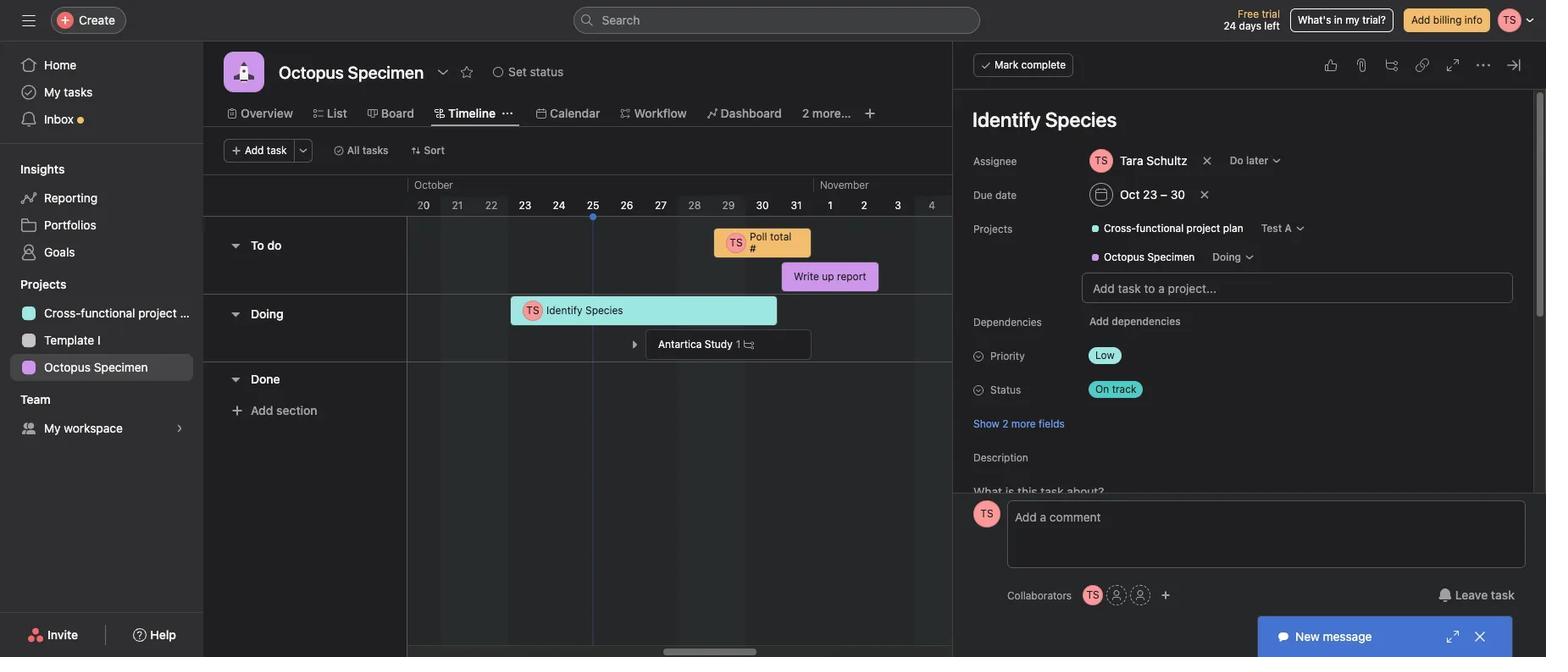 Task type: locate. For each thing, give the bounding box(es) containing it.
search list box
[[573, 7, 980, 34]]

0 horizontal spatial octopus
[[44, 360, 91, 374]]

1 horizontal spatial ts button
[[1083, 585, 1103, 606]]

0 horizontal spatial octopus specimen link
[[10, 354, 193, 381]]

projects down "goals"
[[20, 277, 66, 291]]

None text field
[[274, 57, 428, 87]]

1 horizontal spatial octopus
[[1104, 251, 1145, 263]]

1 down 'november'
[[828, 199, 833, 212]]

0 horizontal spatial octopus specimen
[[44, 360, 148, 374]]

octopus specimen link inside main content
[[1083, 249, 1201, 266]]

0 horizontal spatial 23
[[519, 199, 531, 212]]

0 vertical spatial ts button
[[973, 501, 1000, 528]]

my inside the global 'element'
[[44, 85, 61, 99]]

0 likes. click to like this task image
[[1324, 58, 1338, 72]]

trial
[[1262, 8, 1280, 20]]

20
[[417, 199, 430, 212]]

calendar
[[550, 106, 600, 120]]

collapse task list for the section doing image
[[229, 308, 242, 321]]

0 vertical spatial functional
[[1136, 222, 1184, 235]]

2 vertical spatial 2
[[1002, 417, 1008, 430]]

ts left the identify
[[526, 304, 539, 317]]

1 vertical spatial cross-
[[44, 306, 81, 320]]

1 horizontal spatial plan
[[1223, 222, 1243, 235]]

21
[[452, 199, 463, 212]]

remove assignee image
[[1202, 156, 1212, 166]]

main content
[[955, 90, 1532, 657]]

1 horizontal spatial 30
[[1170, 187, 1185, 202]]

task for leave task
[[1491, 588, 1515, 602]]

mark complete button
[[973, 53, 1073, 77]]

2 more… button
[[802, 104, 851, 123]]

1
[[828, 199, 833, 212], [736, 338, 741, 351]]

2 left more
[[1002, 417, 1008, 430]]

projects element
[[1063, 213, 1532, 273], [0, 269, 203, 385]]

fields
[[1039, 417, 1065, 430]]

plan inside main content
[[1223, 222, 1243, 235]]

task inside button
[[267, 144, 287, 157]]

add
[[1411, 14, 1430, 26], [245, 144, 264, 157], [1089, 315, 1109, 328], [251, 403, 273, 418]]

tasks inside dropdown button
[[362, 144, 388, 157]]

doing inside doing dropdown button
[[1212, 251, 1241, 263]]

create
[[79, 13, 115, 27]]

ts down description
[[980, 507, 993, 520]]

my workspace link
[[10, 415, 193, 442]]

functional
[[1136, 222, 1184, 235], [81, 306, 135, 320]]

0 horizontal spatial 2
[[802, 106, 809, 120]]

0 vertical spatial my
[[44, 85, 61, 99]]

add down the overview link
[[245, 144, 264, 157]]

1 my from the top
[[44, 85, 61, 99]]

close details image
[[1507, 58, 1521, 72]]

octopus down oct
[[1104, 251, 1145, 263]]

projects down the due date
[[973, 223, 1013, 236]]

antartica
[[658, 338, 702, 351]]

2 inside dropdown button
[[802, 106, 809, 120]]

list link
[[313, 104, 347, 123]]

1 horizontal spatial 24
[[1224, 19, 1236, 32]]

1 horizontal spatial 23
[[1143, 187, 1157, 202]]

1 horizontal spatial project
[[1186, 222, 1220, 235]]

sort button
[[403, 139, 452, 163]]

octopus specimen link
[[1083, 249, 1201, 266], [10, 354, 193, 381]]

ts
[[730, 236, 743, 249], [526, 304, 539, 317], [980, 507, 993, 520], [1086, 589, 1099, 601]]

0 vertical spatial octopus specimen
[[1104, 251, 1195, 263]]

project
[[1186, 222, 1220, 235], [138, 306, 177, 320]]

rocket image
[[234, 62, 254, 82]]

octopus
[[1104, 251, 1145, 263], [44, 360, 91, 374]]

test a button
[[1254, 217, 1313, 241]]

project up template i link
[[138, 306, 177, 320]]

cross-functional project plan link down –
[[1083, 220, 1250, 237]]

plan
[[1223, 222, 1243, 235], [180, 306, 203, 320]]

2 for 2
[[861, 199, 867, 212]]

mark complete
[[995, 58, 1066, 71]]

add billing info
[[1411, 14, 1482, 26]]

cross-functional project plan down –
[[1104, 222, 1243, 235]]

board
[[381, 106, 414, 120]]

0 vertical spatial cross-functional project plan link
[[1083, 220, 1250, 237]]

1 horizontal spatial octopus specimen link
[[1083, 249, 1201, 266]]

1 vertical spatial functional
[[81, 306, 135, 320]]

1 vertical spatial projects
[[20, 277, 66, 291]]

0 horizontal spatial cross-
[[44, 306, 81, 320]]

1 inside november 1
[[828, 199, 833, 212]]

on track
[[1095, 383, 1136, 396]]

ts button right collaborators on the bottom of page
[[1083, 585, 1103, 606]]

0 vertical spatial octopus specimen link
[[1083, 249, 1201, 266]]

1 horizontal spatial 1
[[828, 199, 833, 212]]

0 horizontal spatial 1
[[736, 338, 741, 351]]

specimen left doing dropdown button
[[1147, 251, 1195, 263]]

all
[[347, 144, 360, 157]]

Add task to a project... text field
[[1082, 273, 1513, 303]]

track
[[1112, 383, 1136, 396]]

23 left –
[[1143, 187, 1157, 202]]

2 left "more…"
[[802, 106, 809, 120]]

specimen down template i link
[[94, 360, 148, 374]]

add up low
[[1089, 315, 1109, 328]]

2 inside button
[[1002, 417, 1008, 430]]

octopus specimen link down i
[[10, 354, 193, 381]]

octopus specimen link down oct 23 – 30
[[1083, 249, 1201, 266]]

0 vertical spatial cross-
[[1104, 222, 1136, 235]]

what's in my trial? button
[[1290, 8, 1393, 32]]

plan up doing dropdown button
[[1223, 222, 1243, 235]]

1 vertical spatial my
[[44, 421, 61, 435]]

0 horizontal spatial cross-functional project plan link
[[10, 300, 203, 327]]

show options image
[[436, 65, 450, 79]]

30 up poll
[[756, 199, 769, 212]]

0 vertical spatial 24
[[1224, 19, 1236, 32]]

all tasks
[[347, 144, 388, 157]]

add for add billing info
[[1411, 14, 1430, 26]]

my for my workspace
[[44, 421, 61, 435]]

1 horizontal spatial doing
[[1212, 251, 1241, 263]]

i
[[97, 333, 101, 347]]

add for add dependencies
[[1089, 315, 1109, 328]]

create button
[[51, 7, 126, 34]]

cross-functional project plan link
[[1083, 220, 1250, 237], [10, 300, 203, 327]]

add down done button
[[251, 403, 273, 418]]

new message
[[1295, 629, 1372, 644]]

add billing info button
[[1404, 8, 1490, 32]]

0 vertical spatial task
[[267, 144, 287, 157]]

doing button
[[1205, 246, 1262, 269]]

cross- inside main content
[[1104, 222, 1136, 235]]

mark
[[995, 58, 1018, 71]]

1 vertical spatial doing
[[251, 307, 284, 321]]

oct
[[1120, 187, 1140, 202]]

0 vertical spatial cross-functional project plan
[[1104, 222, 1243, 235]]

1 vertical spatial ts button
[[1083, 585, 1103, 606]]

add inside 'button'
[[1411, 14, 1430, 26]]

0 vertical spatial specimen
[[1147, 251, 1195, 263]]

tasks inside the global 'element'
[[64, 85, 93, 99]]

functional up template i link
[[81, 306, 135, 320]]

0 vertical spatial 1
[[828, 199, 833, 212]]

cross- down oct
[[1104, 222, 1136, 235]]

main content containing tara schultz
[[955, 90, 1532, 657]]

clear due date image
[[1200, 190, 1210, 200]]

cross-functional project plan up template i link
[[44, 306, 203, 320]]

add to starred image
[[460, 65, 474, 79]]

0 vertical spatial projects
[[973, 223, 1013, 236]]

overview
[[241, 106, 293, 120]]

1 vertical spatial cross-functional project plan
[[44, 306, 203, 320]]

1 horizontal spatial task
[[1491, 588, 1515, 602]]

tasks right all
[[362, 144, 388, 157]]

2 horizontal spatial 2
[[1002, 417, 1008, 430]]

task right leave
[[1491, 588, 1515, 602]]

calendar link
[[536, 104, 600, 123]]

25
[[587, 199, 599, 212]]

0 horizontal spatial plan
[[180, 306, 203, 320]]

2 my from the top
[[44, 421, 61, 435]]

workflow
[[634, 106, 687, 120]]

1 vertical spatial octopus specimen link
[[10, 354, 193, 381]]

search
[[602, 13, 640, 27]]

to
[[251, 238, 264, 252]]

1 horizontal spatial tasks
[[362, 144, 388, 157]]

1 vertical spatial 24
[[553, 199, 565, 212]]

poll
[[750, 230, 767, 243]]

collapse task list for the section done image
[[229, 372, 242, 386]]

27
[[655, 199, 667, 212]]

functional inside main content
[[1136, 222, 1184, 235]]

my down team
[[44, 421, 61, 435]]

add left billing
[[1411, 14, 1430, 26]]

0 horizontal spatial tasks
[[64, 85, 93, 99]]

1 horizontal spatial functional
[[1136, 222, 1184, 235]]

project down clear due date icon
[[1186, 222, 1220, 235]]

do later button
[[1222, 149, 1290, 173]]

1 vertical spatial plan
[[180, 306, 203, 320]]

cross-
[[1104, 222, 1136, 235], [44, 306, 81, 320]]

1 horizontal spatial projects
[[973, 223, 1013, 236]]

plan left collapse task list for the section doing image
[[180, 306, 203, 320]]

report
[[837, 270, 866, 283]]

assignee
[[973, 155, 1017, 168]]

goals
[[44, 245, 75, 259]]

1 left leftcount icon
[[736, 338, 741, 351]]

0 vertical spatial doing
[[1212, 251, 1241, 263]]

timeline link
[[435, 104, 496, 123]]

functional down –
[[1136, 222, 1184, 235]]

1 vertical spatial octopus
[[44, 360, 91, 374]]

0 vertical spatial tasks
[[64, 85, 93, 99]]

0 vertical spatial plan
[[1223, 222, 1243, 235]]

octopus down template
[[44, 360, 91, 374]]

leave task
[[1455, 588, 1515, 602]]

tasks for my tasks
[[64, 85, 93, 99]]

23 right the 22
[[519, 199, 531, 212]]

more
[[1011, 417, 1036, 430]]

2
[[802, 106, 809, 120], [861, 199, 867, 212], [1002, 417, 1008, 430]]

0 horizontal spatial projects
[[20, 277, 66, 291]]

see details, my workspace image
[[175, 424, 185, 434]]

task left more actions image
[[267, 144, 287, 157]]

24 left the days
[[1224, 19, 1236, 32]]

help
[[150, 628, 176, 642]]

projects element containing cross-functional project plan
[[1063, 213, 1532, 273]]

tasks down home
[[64, 85, 93, 99]]

0 horizontal spatial ts button
[[973, 501, 1000, 528]]

0 horizontal spatial cross-functional project plan
[[44, 306, 203, 320]]

ts right collaborators on the bottom of page
[[1086, 589, 1099, 601]]

1 vertical spatial tasks
[[362, 144, 388, 157]]

0 horizontal spatial specimen
[[94, 360, 148, 374]]

add inside main content
[[1089, 315, 1109, 328]]

projects button
[[0, 276, 66, 293]]

section
[[276, 403, 317, 418]]

done button
[[251, 364, 280, 394]]

0 vertical spatial 2
[[802, 106, 809, 120]]

30 right –
[[1170, 187, 1185, 202]]

ts button down description
[[973, 501, 1000, 528]]

task
[[267, 144, 287, 157], [1491, 588, 1515, 602]]

1 horizontal spatial 2
[[861, 199, 867, 212]]

antartica study
[[658, 338, 733, 351]]

add inside button
[[245, 144, 264, 157]]

add or remove collaborators image
[[1161, 590, 1171, 601]]

1 horizontal spatial specimen
[[1147, 251, 1195, 263]]

complete
[[1021, 58, 1066, 71]]

–
[[1160, 187, 1167, 202]]

0 vertical spatial octopus
[[1104, 251, 1145, 263]]

1 vertical spatial 2
[[861, 199, 867, 212]]

cross-functional project plan
[[1104, 222, 1243, 235], [44, 306, 203, 320]]

0 horizontal spatial projects element
[[0, 269, 203, 385]]

cross-functional project plan link up i
[[10, 300, 203, 327]]

24 inside free trial 24 days left
[[1224, 19, 1236, 32]]

low button
[[1082, 344, 1183, 368]]

collaborators
[[1007, 589, 1072, 602]]

1 vertical spatial project
[[138, 306, 177, 320]]

project inside identify species dialog
[[1186, 222, 1220, 235]]

0 vertical spatial project
[[1186, 222, 1220, 235]]

tara schultz
[[1120, 153, 1187, 168]]

identify
[[546, 304, 583, 317]]

1 vertical spatial task
[[1491, 588, 1515, 602]]

close image
[[1473, 630, 1487, 644]]

later
[[1246, 154, 1268, 167]]

octopus specimen down oct 23 – 30
[[1104, 251, 1195, 263]]

poll total #
[[750, 230, 792, 255]]

cross- up template
[[44, 306, 81, 320]]

invite button
[[16, 620, 89, 651]]

1 horizontal spatial octopus specimen
[[1104, 251, 1195, 263]]

oct 23 – 30
[[1120, 187, 1185, 202]]

23 inside main content
[[1143, 187, 1157, 202]]

2 down 'november'
[[861, 199, 867, 212]]

1 horizontal spatial cross-
[[1104, 222, 1136, 235]]

1 horizontal spatial projects element
[[1063, 213, 1532, 273]]

1 horizontal spatial cross-functional project plan
[[1104, 222, 1243, 235]]

1 vertical spatial 1
[[736, 338, 741, 351]]

0 horizontal spatial doing
[[251, 307, 284, 321]]

octopus specimen down i
[[44, 360, 148, 374]]

task inside button
[[1491, 588, 1515, 602]]

free
[[1238, 8, 1259, 20]]

do
[[267, 238, 282, 252]]

my inside teams element
[[44, 421, 61, 435]]

my up inbox
[[44, 85, 61, 99]]

24 left "25"
[[553, 199, 565, 212]]

0 horizontal spatial task
[[267, 144, 287, 157]]



Task type: describe. For each thing, give the bounding box(es) containing it.
template
[[44, 333, 94, 347]]

show
[[973, 417, 999, 430]]

test
[[1261, 222, 1282, 235]]

30 inside main content
[[1170, 187, 1185, 202]]

invite
[[47, 628, 78, 642]]

portfolios
[[44, 218, 96, 232]]

do
[[1230, 154, 1243, 167]]

what's in my trial?
[[1298, 14, 1386, 26]]

identify species
[[546, 304, 623, 317]]

22
[[485, 199, 497, 212]]

more actions image
[[298, 146, 308, 156]]

my for my tasks
[[44, 85, 61, 99]]

dependencies
[[1112, 315, 1181, 328]]

a
[[1285, 222, 1292, 235]]

home link
[[10, 52, 193, 79]]

insights
[[20, 162, 65, 176]]

1 vertical spatial specimen
[[94, 360, 148, 374]]

to do
[[251, 238, 282, 252]]

date
[[995, 189, 1017, 202]]

total
[[770, 230, 792, 243]]

expand new message image
[[1446, 630, 1460, 644]]

billing
[[1433, 14, 1462, 26]]

what's
[[1298, 14, 1331, 26]]

Task Name text field
[[961, 100, 1513, 139]]

full screen image
[[1446, 58, 1460, 72]]

copy task link image
[[1416, 58, 1429, 72]]

0 horizontal spatial 30
[[756, 199, 769, 212]]

reporting link
[[10, 185, 193, 212]]

collapse task list for the section to do image
[[229, 239, 242, 252]]

inbox link
[[10, 106, 193, 133]]

global element
[[0, 42, 203, 143]]

octopus inside main content
[[1104, 251, 1145, 263]]

october
[[414, 179, 453, 191]]

show subtasks for task antartica study image
[[629, 340, 640, 350]]

dependencies
[[973, 316, 1042, 329]]

study
[[705, 338, 733, 351]]

identify species dialog
[[953, 42, 1546, 657]]

projects inside main content
[[973, 223, 1013, 236]]

more…
[[812, 106, 851, 120]]

insights element
[[0, 154, 203, 269]]

leave
[[1455, 588, 1488, 602]]

overview link
[[227, 104, 293, 123]]

to do button
[[251, 230, 282, 261]]

all tasks button
[[326, 139, 396, 163]]

november
[[820, 179, 869, 191]]

done
[[251, 371, 280, 386]]

tara
[[1120, 153, 1143, 168]]

tasks for all tasks
[[362, 144, 388, 157]]

on
[[1095, 383, 1109, 396]]

1 vertical spatial cross-functional project plan link
[[10, 300, 203, 327]]

template i
[[44, 333, 101, 347]]

0 horizontal spatial functional
[[81, 306, 135, 320]]

set status
[[508, 64, 564, 79]]

projects element containing projects
[[0, 269, 203, 385]]

trial?
[[1362, 14, 1386, 26]]

leftcount image
[[744, 340, 754, 350]]

add task
[[245, 144, 287, 157]]

list
[[327, 106, 347, 120]]

1 vertical spatial octopus specimen
[[44, 360, 148, 374]]

4
[[929, 199, 935, 212]]

add section
[[251, 403, 317, 418]]

task for add task
[[267, 144, 287, 157]]

dashboard link
[[707, 104, 782, 123]]

inbox
[[44, 112, 74, 126]]

help button
[[122, 620, 187, 651]]

add for add task
[[245, 144, 264, 157]]

cross-functional project plan inside main content
[[1104, 222, 1243, 235]]

workflow link
[[620, 104, 687, 123]]

main content inside identify species dialog
[[955, 90, 1532, 657]]

add dependencies button
[[1082, 310, 1188, 334]]

workspace
[[64, 421, 123, 435]]

29
[[722, 199, 735, 212]]

show 2 more fields
[[973, 417, 1065, 430]]

projects inside 'dropdown button'
[[20, 277, 66, 291]]

0 horizontal spatial 24
[[553, 199, 565, 212]]

specimen inside main content
[[1147, 251, 1195, 263]]

my
[[1345, 14, 1360, 26]]

november 1
[[820, 179, 869, 212]]

write up report
[[794, 270, 866, 283]]

attachments: add a file to this task, identify species image
[[1355, 58, 1368, 72]]

due date
[[973, 189, 1017, 202]]

add tab image
[[863, 107, 877, 120]]

schultz
[[1146, 153, 1187, 168]]

home
[[44, 58, 76, 72]]

days
[[1239, 19, 1261, 32]]

projects element inside main content
[[1063, 213, 1532, 273]]

add for add section
[[251, 403, 273, 418]]

team button
[[0, 391, 51, 408]]

left
[[1264, 19, 1280, 32]]

more actions for this task image
[[1477, 58, 1490, 72]]

add subtask image
[[1385, 58, 1399, 72]]

3
[[895, 199, 901, 212]]

test a
[[1261, 222, 1292, 235]]

2 for 2 more…
[[802, 106, 809, 120]]

add section button
[[224, 396, 324, 426]]

teams element
[[0, 385, 203, 446]]

insights button
[[0, 161, 65, 178]]

1 horizontal spatial cross-functional project plan link
[[1083, 220, 1250, 237]]

ts left # on the left top
[[730, 236, 743, 249]]

set
[[508, 64, 527, 79]]

28
[[688, 199, 701, 212]]

tab actions image
[[502, 108, 512, 119]]

add task button
[[224, 139, 294, 163]]

reporting
[[44, 191, 98, 205]]

info
[[1465, 14, 1482, 26]]

team
[[20, 392, 51, 407]]

hide sidebar image
[[22, 14, 36, 27]]

timeline
[[448, 106, 496, 120]]

write
[[794, 270, 819, 283]]

priority
[[990, 350, 1025, 363]]

0 horizontal spatial project
[[138, 306, 177, 320]]

sort
[[424, 144, 445, 157]]

octopus specimen inside main content
[[1104, 251, 1195, 263]]

leave task button
[[1427, 580, 1526, 611]]

status
[[530, 64, 564, 79]]

description
[[973, 452, 1028, 464]]



Task type: vqa. For each thing, say whether or not it's contained in the screenshot.
teammates
no



